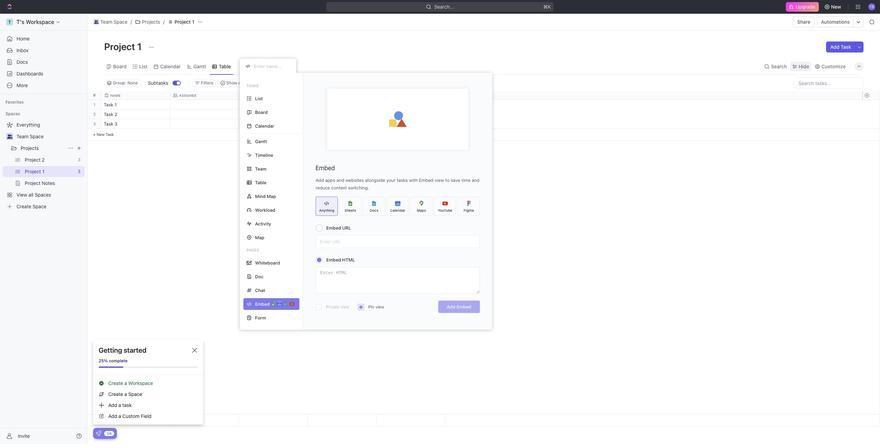 Task type: vqa. For each thing, say whether or not it's contained in the screenshot.
bottom project
yes



Task type: locate. For each thing, give the bounding box(es) containing it.
0 horizontal spatial view
[[341, 305, 349, 310]]

table up show
[[219, 63, 231, 69]]

2 and from the left
[[472, 178, 480, 183]]

2 vertical spatial team
[[255, 166, 267, 172]]

0 horizontal spatial board
[[113, 63, 127, 69]]

2 up task 3
[[115, 112, 117, 117]]

search button
[[762, 62, 789, 71]]

projects link
[[133, 18, 162, 26], [21, 143, 65, 154]]

0 horizontal spatial projects link
[[21, 143, 65, 154]]

docs down inbox
[[17, 59, 28, 65]]

press space to select this row. row containing 2
[[88, 110, 101, 119]]

2
[[115, 112, 117, 117], [93, 112, 96, 117]]

1 vertical spatial team
[[17, 134, 28, 140]]

1 vertical spatial docs
[[370, 209, 378, 213]]

board
[[113, 63, 127, 69], [255, 110, 268, 115]]

0 vertical spatial docs
[[17, 59, 28, 65]]

and right "time"
[[472, 178, 480, 183]]

add inside button
[[831, 44, 840, 50]]

task down '‎task 2'
[[104, 121, 113, 127]]

3 left task 3
[[93, 122, 96, 126]]

0 horizontal spatial and
[[337, 178, 344, 183]]

task 3
[[104, 121, 117, 127]]

calendar left maps
[[390, 209, 406, 213]]

press space to select this row. row
[[88, 100, 101, 110], [101, 100, 445, 111], [88, 110, 101, 119], [101, 110, 445, 120], [88, 119, 101, 129], [101, 119, 445, 130], [101, 415, 445, 427]]

0 vertical spatial ‎task
[[104, 102, 113, 108]]

grid containing ‎task 1
[[88, 91, 880, 427]]

1 vertical spatial board
[[255, 110, 268, 115]]

1 create from the top
[[108, 381, 123, 387]]

0 vertical spatial user group image
[[94, 20, 98, 24]]

and
[[337, 178, 344, 183], [472, 178, 480, 183]]

set priority element for task 3
[[376, 120, 386, 130]]

0 vertical spatial list
[[139, 63, 148, 69]]

do for task 3
[[249, 122, 255, 127]]

0 horizontal spatial calendar
[[160, 63, 181, 69]]

1 vertical spatial to do cell
[[239, 119, 308, 129]]

custom
[[122, 414, 140, 420]]

new up automations
[[831, 4, 842, 10]]

row group
[[88, 100, 101, 141], [101, 100, 445, 141], [863, 100, 880, 141], [863, 415, 880, 427]]

a for custom
[[118, 414, 121, 420]]

board link
[[112, 62, 127, 71]]

2 for 1
[[93, 112, 96, 117]]

0 horizontal spatial docs
[[17, 59, 28, 65]]

save
[[451, 178, 460, 183]]

calendar link
[[159, 62, 181, 71]]

1 vertical spatial map
[[255, 235, 264, 241]]

0 vertical spatial project
[[175, 19, 191, 25]]

space inside tree
[[30, 134, 44, 140]]

1 to do cell from the top
[[239, 110, 308, 119]]

project
[[175, 19, 191, 25], [104, 41, 135, 52]]

2 to do from the top
[[243, 122, 255, 127]]

1 vertical spatial new
[[97, 132, 105, 137]]

2 create from the top
[[108, 392, 123, 398]]

1 horizontal spatial and
[[472, 178, 480, 183]]

1 horizontal spatial map
[[267, 194, 276, 199]]

view right pin at the left bottom of the page
[[376, 305, 384, 310]]

automations
[[821, 19, 850, 25]]

0 horizontal spatial new
[[97, 132, 105, 137]]

grid
[[88, 91, 880, 427]]

0 vertical spatial do
[[249, 112, 255, 117]]

0 vertical spatial space
[[114, 19, 128, 25]]

create up create a space
[[108, 381, 123, 387]]

add a task
[[108, 403, 132, 409]]

1 horizontal spatial projects
[[142, 19, 160, 25]]

Enter name... field
[[253, 63, 291, 69]]

cell
[[170, 100, 239, 109], [239, 100, 308, 109], [308, 100, 377, 109], [170, 110, 239, 119], [308, 110, 377, 119], [170, 119, 239, 129], [308, 119, 377, 129]]

to do for task 3
[[243, 122, 255, 127]]

calendar up the timeline
[[255, 123, 274, 129]]

1 horizontal spatial calendar
[[255, 123, 274, 129]]

1 set priority element from the top
[[376, 110, 386, 120]]

0 vertical spatial map
[[267, 194, 276, 199]]

1 vertical spatial ‎task
[[104, 112, 113, 117]]

1 horizontal spatial team
[[100, 19, 112, 25]]

1 horizontal spatial /
[[163, 19, 165, 25]]

2 to do cell from the top
[[239, 119, 308, 129]]

team space link
[[92, 18, 129, 26], [17, 131, 83, 142]]

with
[[409, 178, 418, 183]]

and up context on the left of the page
[[337, 178, 344, 183]]

1 vertical spatial project
[[104, 41, 135, 52]]

map down 'activity'
[[255, 235, 264, 241]]

calendar
[[160, 63, 181, 69], [255, 123, 274, 129], [390, 209, 406, 213]]

2 ‎task from the top
[[104, 112, 113, 117]]

to do cell
[[239, 110, 308, 119], [239, 119, 308, 129]]

‎task up '‎task 2'
[[104, 102, 113, 108]]

gantt link
[[192, 62, 206, 71]]

board left list link
[[113, 63, 127, 69]]

0 horizontal spatial map
[[255, 235, 264, 241]]

to for task 3
[[243, 122, 248, 127]]

calendar up subtasks button
[[160, 63, 181, 69]]

a up create a space
[[124, 381, 127, 387]]

1 to do from the top
[[243, 112, 255, 117]]

a up task
[[124, 392, 127, 398]]

/
[[131, 19, 132, 25], [163, 19, 165, 25]]

1 vertical spatial projects link
[[21, 143, 65, 154]]

search...
[[435, 4, 454, 10]]

doc
[[255, 274, 264, 280]]

0 vertical spatial create
[[108, 381, 123, 387]]

0 vertical spatial calendar
[[160, 63, 181, 69]]

view button
[[240, 62, 262, 71]]

tree containing team space
[[3, 120, 85, 213]]

1 horizontal spatial docs
[[370, 209, 378, 213]]

list down tasks
[[255, 96, 263, 101]]

Enter URL text field
[[316, 236, 480, 248]]

embed
[[316, 165, 335, 172], [419, 178, 434, 183], [326, 226, 341, 231], [326, 258, 341, 263], [457, 305, 471, 310]]

subtasks button
[[145, 78, 173, 89]]

new for new
[[831, 4, 842, 10]]

0 vertical spatial to do
[[243, 112, 255, 117]]

project 1
[[175, 19, 194, 25], [104, 41, 144, 52]]

1 horizontal spatial view
[[376, 305, 384, 310]]

gantt
[[193, 63, 206, 69], [255, 139, 267, 144]]

create
[[108, 381, 123, 387], [108, 392, 123, 398]]

apps
[[325, 178, 335, 183]]

0 vertical spatial table
[[219, 63, 231, 69]]

add task button
[[827, 42, 856, 53]]

embed url
[[326, 226, 351, 231]]

board down tasks
[[255, 110, 268, 115]]

1 vertical spatial task
[[104, 121, 113, 127]]

1 horizontal spatial table
[[255, 180, 267, 186]]

create up add a task at the left bottom of the page
[[108, 392, 123, 398]]

0 horizontal spatial space
[[30, 134, 44, 140]]

new inside button
[[831, 4, 842, 10]]

new down task 3
[[97, 132, 105, 137]]

1 vertical spatial user group image
[[7, 135, 12, 139]]

1 horizontal spatial 3
[[115, 121, 117, 127]]

row
[[101, 91, 445, 100]]

1 vertical spatial to do
[[243, 122, 255, 127]]

task up customize
[[841, 44, 851, 50]]

to do for ‎task 2
[[243, 112, 255, 117]]

view
[[435, 178, 444, 183], [341, 305, 349, 310], [376, 305, 384, 310]]

2 vertical spatial calendar
[[390, 209, 406, 213]]

0 vertical spatial new
[[831, 4, 842, 10]]

0 horizontal spatial 2
[[93, 112, 96, 117]]

0 vertical spatial to do cell
[[239, 110, 308, 119]]

url
[[342, 226, 351, 231]]

tree
[[3, 120, 85, 213]]

1 vertical spatial team space link
[[17, 131, 83, 142]]

view
[[249, 63, 260, 69]]

2 vertical spatial task
[[106, 132, 114, 137]]

‎task
[[104, 102, 113, 108], [104, 112, 113, 117]]

1 vertical spatial to
[[243, 122, 248, 127]]

share
[[798, 19, 811, 25]]

share button
[[793, 17, 815, 28]]

2 do from the top
[[249, 122, 255, 127]]

team space inside tree
[[17, 134, 44, 140]]

0 vertical spatial projects link
[[133, 18, 162, 26]]

list up subtasks button
[[139, 63, 148, 69]]

1
[[192, 19, 194, 25], [137, 41, 142, 52], [115, 102, 117, 108], [94, 102, 95, 107]]

new
[[831, 4, 842, 10], [97, 132, 105, 137]]

complete
[[109, 359, 128, 364]]

1 horizontal spatial team space link
[[92, 18, 129, 26]]

view left save
[[435, 178, 444, 183]]

row group containing 1 2 3
[[88, 100, 101, 141]]

to
[[243, 112, 248, 117], [243, 122, 248, 127], [445, 178, 450, 183]]

pages
[[247, 248, 259, 253]]

a down add a task at the left bottom of the page
[[118, 414, 121, 420]]

add inside add apps and websites alongside your tasks with embed view to save time and reduce context switching.
[[316, 178, 324, 183]]

0 vertical spatial task
[[841, 44, 851, 50]]

a
[[124, 381, 127, 387], [124, 392, 127, 398], [118, 403, 121, 409], [118, 414, 121, 420]]

embed inside button
[[457, 305, 471, 310]]

0 horizontal spatial /
[[131, 19, 132, 25]]

3 inside press space to select this row. 'row'
[[115, 121, 117, 127]]

set priority image
[[376, 120, 386, 130]]

0 horizontal spatial gantt
[[193, 63, 206, 69]]

add for add task
[[831, 44, 840, 50]]

0 horizontal spatial project
[[104, 41, 135, 52]]

context
[[331, 185, 347, 191]]

list
[[139, 63, 148, 69], [255, 96, 263, 101]]

0 vertical spatial board
[[113, 63, 127, 69]]

‎task down ‎task 1
[[104, 112, 113, 117]]

a left task
[[118, 403, 121, 409]]

to do
[[243, 112, 255, 117], [243, 122, 255, 127]]

2 vertical spatial to
[[445, 178, 450, 183]]

1 vertical spatial create
[[108, 392, 123, 398]]

‎task for ‎task 2
[[104, 112, 113, 117]]

getting
[[99, 347, 122, 355]]

1 vertical spatial space
[[30, 134, 44, 140]]

gantt up the timeline
[[255, 139, 267, 144]]

do up the timeline
[[249, 122, 255, 127]]

upgrade link
[[786, 2, 819, 12]]

1 vertical spatial list
[[255, 96, 263, 101]]

user group image
[[94, 20, 98, 24], [7, 135, 12, 139]]

1 horizontal spatial team space
[[100, 19, 128, 25]]

set priority element
[[376, 110, 386, 120], [376, 120, 386, 130]]

task
[[841, 44, 851, 50], [104, 121, 113, 127], [106, 132, 114, 137]]

search
[[771, 63, 787, 69]]

1 vertical spatial gantt
[[255, 139, 267, 144]]

1 vertical spatial projects
[[21, 145, 39, 151]]

0 horizontal spatial 3
[[93, 122, 96, 126]]

table up the mind
[[255, 180, 267, 186]]

home
[[17, 36, 30, 42]]

team space link inside tree
[[17, 131, 83, 142]]

1 horizontal spatial user group image
[[94, 20, 98, 24]]

2 inside press space to select this row. 'row'
[[115, 112, 117, 117]]

docs right sheets in the left of the page
[[370, 209, 378, 213]]

map right the mind
[[267, 194, 276, 199]]

task inside button
[[841, 44, 851, 50]]

1 ‎task from the top
[[104, 102, 113, 108]]

1 vertical spatial team space
[[17, 134, 44, 140]]

1 horizontal spatial 2
[[115, 112, 117, 117]]

2 horizontal spatial calendar
[[390, 209, 406, 213]]

1 vertical spatial project 1
[[104, 41, 144, 52]]

table
[[219, 63, 231, 69], [255, 180, 267, 186]]

2 set priority element from the top
[[376, 120, 386, 130]]

3 down '‎task 2'
[[115, 121, 117, 127]]

2 inside 1 2 3
[[93, 112, 96, 117]]

sheets
[[345, 209, 356, 213]]

2 left '‎task 2'
[[93, 112, 96, 117]]

0 horizontal spatial user group image
[[7, 135, 12, 139]]

0 horizontal spatial team
[[17, 134, 28, 140]]

1 do from the top
[[249, 112, 255, 117]]

‎task for ‎task 1
[[104, 102, 113, 108]]

0 horizontal spatial projects
[[21, 145, 39, 151]]

1 vertical spatial table
[[255, 180, 267, 186]]

do down tasks
[[249, 112, 255, 117]]

2 horizontal spatial view
[[435, 178, 444, 183]]

⌘k
[[544, 4, 551, 10]]

docs
[[17, 59, 28, 65], [370, 209, 378, 213]]

3
[[115, 121, 117, 127], [93, 122, 96, 126]]

0 horizontal spatial team space link
[[17, 131, 83, 142]]

view right private
[[341, 305, 349, 310]]

gantt left table link
[[193, 63, 206, 69]]

hide
[[799, 63, 809, 69]]

0 vertical spatial team space
[[100, 19, 128, 25]]

anything
[[319, 209, 334, 213]]

chat
[[255, 288, 265, 294]]

1 vertical spatial calendar
[[255, 123, 274, 129]]

add inside button
[[447, 305, 456, 310]]

task down task 3
[[106, 132, 114, 137]]

create a space
[[108, 392, 142, 398]]

0 vertical spatial project 1
[[175, 19, 194, 25]]

map
[[267, 194, 276, 199], [255, 235, 264, 241]]

0 horizontal spatial table
[[219, 63, 231, 69]]

0 vertical spatial to
[[243, 112, 248, 117]]

1 and from the left
[[337, 178, 344, 183]]

0 horizontal spatial team space
[[17, 134, 44, 140]]

1 vertical spatial do
[[249, 122, 255, 127]]

1 horizontal spatial space
[[114, 19, 128, 25]]

2 vertical spatial space
[[128, 392, 142, 398]]

space
[[114, 19, 128, 25], [30, 134, 44, 140], [128, 392, 142, 398]]

private view
[[326, 305, 349, 310]]



Task type: describe. For each thing, give the bounding box(es) containing it.
invite
[[18, 434, 30, 440]]

sidebar navigation
[[0, 14, 88, 445]]

‎task 1
[[104, 102, 117, 108]]

set priority image
[[376, 110, 386, 120]]

2 horizontal spatial space
[[128, 392, 142, 398]]

view for private view
[[341, 305, 349, 310]]

field
[[141, 414, 152, 420]]

reduce
[[316, 185, 330, 191]]

projects link inside sidebar navigation
[[21, 143, 65, 154]]

press space to select this row. row containing ‎task 2
[[101, 110, 445, 120]]

dashboards
[[17, 71, 43, 77]]

2 / from the left
[[163, 19, 165, 25]]

add apps and websites alongside your tasks with embed view to save time and reduce context switching.
[[316, 178, 480, 191]]

docs inside docs link
[[17, 59, 28, 65]]

new task
[[97, 132, 114, 137]]

private
[[326, 305, 339, 310]]

closed
[[238, 80, 252, 86]]

maps
[[417, 209, 426, 213]]

task for new task
[[106, 132, 114, 137]]

pin
[[368, 305, 374, 310]]

your
[[387, 178, 396, 183]]

show
[[226, 80, 237, 86]]

getting started
[[99, 347, 146, 355]]

favorites button
[[3, 98, 26, 107]]

onboarding checklist button element
[[96, 432, 101, 437]]

projects inside sidebar navigation
[[21, 145, 39, 151]]

Search tasks... text field
[[795, 78, 864, 88]]

1 horizontal spatial project
[[175, 19, 191, 25]]

1/4
[[107, 432, 112, 436]]

a for workspace
[[124, 381, 127, 387]]

switching.
[[348, 185, 369, 191]]

0 vertical spatial team space link
[[92, 18, 129, 26]]

add for add a task
[[108, 403, 117, 409]]

inbox
[[17, 47, 29, 53]]

subtasks
[[148, 80, 168, 86]]

mind
[[255, 194, 266, 199]]

1 horizontal spatial gantt
[[255, 139, 267, 144]]

view button
[[240, 58, 262, 75]]

activity
[[255, 221, 271, 227]]

do for ‎task 2
[[249, 112, 255, 117]]

workspace
[[128, 381, 153, 387]]

add for add embed
[[447, 305, 456, 310]]

row inside "grid"
[[101, 91, 445, 100]]

figma
[[464, 209, 474, 213]]

press space to select this row. row containing task 3
[[101, 119, 445, 130]]

table link
[[217, 62, 231, 71]]

docs link
[[3, 57, 85, 68]]

1 inside press space to select this row. 'row'
[[115, 102, 117, 108]]

add for add a custom field
[[108, 414, 117, 420]]

task
[[122, 403, 132, 409]]

embed html
[[326, 258, 355, 263]]

time
[[462, 178, 471, 183]]

#
[[93, 93, 96, 98]]

upgrade
[[796, 4, 816, 10]]

1 horizontal spatial list
[[255, 96, 263, 101]]

whiteboard
[[255, 260, 280, 266]]

press space to select this row. row containing 3
[[88, 119, 101, 129]]

0 horizontal spatial project 1
[[104, 41, 144, 52]]

user group image inside the "team space" link
[[94, 20, 98, 24]]

row group containing ‎task 1
[[101, 100, 445, 141]]

1 / from the left
[[131, 19, 132, 25]]

‎task 2
[[104, 112, 117, 117]]

to inside add apps and websites alongside your tasks with embed view to save time and reduce context switching.
[[445, 178, 450, 183]]

hide button
[[791, 62, 812, 71]]

list link
[[138, 62, 148, 71]]

set priority element for ‎task 2
[[376, 110, 386, 120]]

0 horizontal spatial list
[[139, 63, 148, 69]]

1 horizontal spatial project 1
[[175, 19, 194, 25]]

1 2 3
[[93, 102, 96, 126]]

user group image inside tree
[[7, 135, 12, 139]]

1 inside 1 2 3
[[94, 102, 95, 107]]

mind map
[[255, 194, 276, 199]]

new button
[[822, 1, 846, 12]]

html
[[342, 258, 355, 263]]

tree inside sidebar navigation
[[3, 120, 85, 213]]

project 1 link
[[166, 18, 196, 26]]

team inside sidebar navigation
[[17, 134, 28, 140]]

workload
[[255, 208, 275, 213]]

press space to select this row. row containing ‎task 1
[[101, 100, 445, 111]]

automations button
[[818, 17, 854, 27]]

show closed
[[226, 80, 252, 86]]

embed for embed
[[316, 165, 335, 172]]

task for add task
[[841, 44, 851, 50]]

add a custom field
[[108, 414, 152, 420]]

favorites
[[6, 100, 24, 105]]

0 vertical spatial team
[[100, 19, 112, 25]]

dashboards link
[[3, 68, 85, 79]]

alongside
[[365, 178, 385, 183]]

new for new task
[[97, 132, 105, 137]]

close image
[[192, 349, 197, 354]]

create for create a space
[[108, 392, 123, 398]]

add embed
[[447, 305, 471, 310]]

spaces
[[6, 111, 20, 117]]

show closed button
[[218, 79, 255, 87]]

tasks
[[397, 178, 408, 183]]

add task
[[831, 44, 851, 50]]

home link
[[3, 33, 85, 44]]

a for task
[[118, 403, 121, 409]]

timeline
[[255, 153, 273, 158]]

customize button
[[813, 62, 848, 71]]

add for add apps and websites alongside your tasks with embed view to save time and reduce context switching.
[[316, 178, 324, 183]]

0 vertical spatial projects
[[142, 19, 160, 25]]

2 for ‎task
[[115, 112, 117, 117]]

create for create a workspace
[[108, 381, 123, 387]]

to for ‎task 2
[[243, 112, 248, 117]]

websites
[[346, 178, 364, 183]]

embed for embed html
[[326, 258, 341, 263]]

1 horizontal spatial board
[[255, 110, 268, 115]]

customize
[[822, 63, 846, 69]]

to do cell for ‎task 2
[[239, 110, 308, 119]]

tasks
[[247, 84, 259, 88]]

onboarding checklist button image
[[96, 432, 101, 437]]

Enter HTML text field
[[316, 268, 480, 294]]

25%
[[99, 359, 108, 364]]

25% complete
[[99, 359, 128, 364]]

2 horizontal spatial team
[[255, 166, 267, 172]]

view for pin view
[[376, 305, 384, 310]]

create a workspace
[[108, 381, 153, 387]]

press space to select this row. row containing 1
[[88, 100, 101, 110]]

embed for embed url
[[326, 226, 341, 231]]

add embed button
[[438, 301, 480, 314]]

view inside add apps and websites alongside your tasks with embed view to save time and reduce context switching.
[[435, 178, 444, 183]]

youtube
[[438, 209, 452, 213]]

a for space
[[124, 392, 127, 398]]

to do cell for task 3
[[239, 119, 308, 129]]

form
[[255, 316, 266, 321]]

started
[[124, 347, 146, 355]]

pin view
[[368, 305, 384, 310]]

task inside press space to select this row. 'row'
[[104, 121, 113, 127]]

embed inside add apps and websites alongside your tasks with embed view to save time and reduce context switching.
[[419, 178, 434, 183]]

1 horizontal spatial projects link
[[133, 18, 162, 26]]

inbox link
[[3, 45, 85, 56]]

0 vertical spatial gantt
[[193, 63, 206, 69]]



